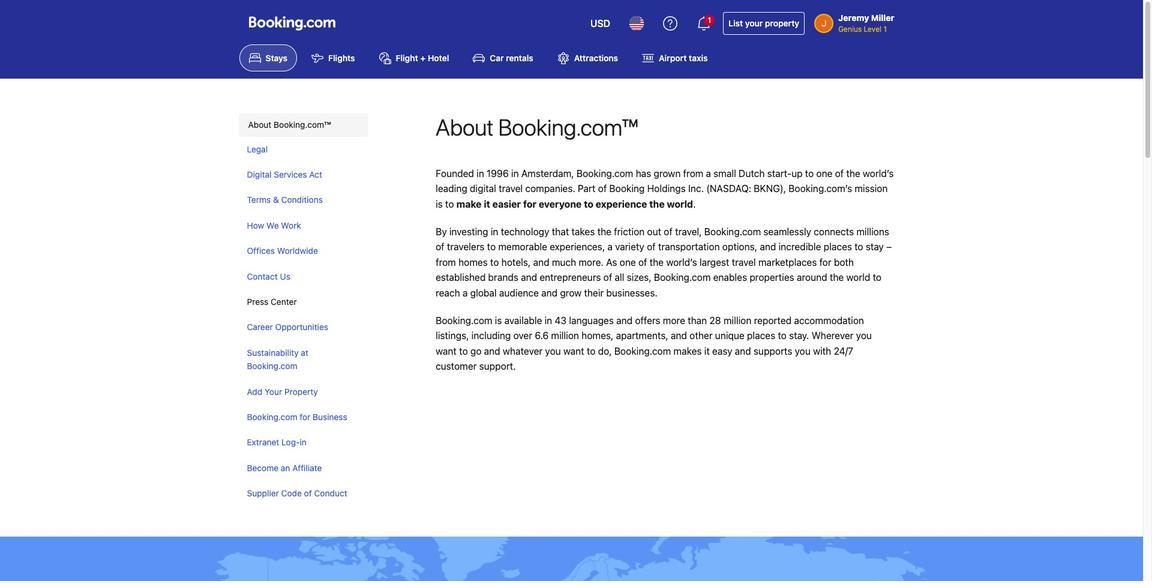 Task type: vqa. For each thing, say whether or not it's contained in the screenshot.
Contact
yes



Task type: locate. For each thing, give the bounding box(es) containing it.
0 horizontal spatial is
[[436, 199, 443, 210]]

in inside booking.com is available in 43 languages and offers more than 28 million reported accommodation listings, including over 6.6 million homes, apartments, and other unique places to stay. wherever you want to go and whatever you want to do, booking.com makes it easy and supports you with 24/7 customer support.
[[545, 315, 552, 326]]

0 horizontal spatial booking.com™
[[274, 120, 331, 130]]

from inside by investing in technology that takes the friction out of travel, booking.com seamlessly connects millions of travelers to memorable experiences, a variety of transportation options, and incredible places to stay – from homes to hotels, and much more. as one of the world's largest travel marketplaces for both established brands and entrepreneurs of all sizes, booking.com enables properties around the world to reach a global audience and grow their businesses.
[[436, 257, 456, 268]]

places inside booking.com is available in 43 languages and offers more than 28 million reported accommodation listings, including over 6.6 million homes, apartments, and other unique places to stay. wherever you want to go and whatever you want to do, booking.com makes it easy and supports you with 24/7 customer support.
[[747, 330, 776, 341]]

world's down transportation on the right of the page
[[666, 257, 697, 268]]

places down reported
[[747, 330, 776, 341]]

from up established
[[436, 257, 456, 268]]

you down 6.6
[[545, 346, 561, 356]]

1 horizontal spatial world
[[847, 272, 871, 283]]

to down "stay"
[[873, 272, 882, 283]]

offices worldwide
[[247, 246, 318, 256]]

in left 43
[[545, 315, 552, 326]]

for left both
[[820, 257, 832, 268]]

0 horizontal spatial from
[[436, 257, 456, 268]]

a down established
[[463, 288, 468, 298]]

1 vertical spatial it
[[705, 346, 710, 356]]

places down connects
[[824, 241, 852, 252]]

1 horizontal spatial million
[[724, 315, 752, 326]]

1 horizontal spatial 1
[[884, 25, 887, 34]]

1 vertical spatial from
[[436, 257, 456, 268]]

world down holdings
[[667, 199, 693, 210]]

1996
[[487, 168, 509, 179]]

you right wherever
[[856, 330, 872, 341]]

airport taxis
[[659, 53, 708, 63]]

2 horizontal spatial for
[[820, 257, 832, 268]]

to up brands
[[490, 257, 499, 268]]

more
[[663, 315, 685, 326]]

0 horizontal spatial one
[[620, 257, 636, 268]]

it
[[484, 199, 490, 210], [705, 346, 710, 356]]

1 horizontal spatial a
[[608, 241, 613, 252]]

1 horizontal spatial you
[[795, 346, 811, 356]]

0 horizontal spatial 1
[[708, 16, 711, 25]]

about booking.com™ up "legal" 'link'
[[248, 120, 331, 130]]

1 vertical spatial travel
[[732, 257, 756, 268]]

offices worldwide link
[[239, 238, 366, 264]]

world's inside by investing in technology that takes the friction out of travel, booking.com seamlessly connects millions of travelers to memorable experiences, a variety of transportation options, and incredible places to stay – from homes to hotels, and much more. as one of the world's largest travel marketplaces for both established brands and entrepreneurs of all sizes, booking.com enables properties around the world to reach a global audience and grow their businesses.
[[666, 257, 697, 268]]

it inside booking.com is available in 43 languages and offers more than 28 million reported accommodation listings, including over 6.6 million homes, apartments, and other unique places to stay. wherever you want to go and whatever you want to do, booking.com makes it easy and supports you with 24/7 customer support.
[[705, 346, 710, 356]]

established
[[436, 272, 486, 283]]

1 horizontal spatial it
[[705, 346, 710, 356]]

and down including
[[484, 346, 500, 356]]

extranet log-in
[[247, 437, 307, 447]]

world down both
[[847, 272, 871, 283]]

in right "investing"
[[491, 226, 499, 237]]

flights link
[[302, 44, 365, 72]]

reported
[[754, 315, 792, 326]]

a up the as
[[608, 241, 613, 252]]

you
[[856, 330, 872, 341], [545, 346, 561, 356], [795, 346, 811, 356]]

places
[[824, 241, 852, 252], [747, 330, 776, 341]]

and left offers at the right bottom
[[617, 315, 633, 326]]

booking.com up part
[[577, 168, 634, 179]]

one down variety
[[620, 257, 636, 268]]

booking.com™ up amsterdam, at top left
[[499, 114, 639, 141]]

one inside founded in 1996 in amsterdam, booking.com has grown from a small dutch start-up to one of the world's leading digital travel companies. part of booking holdings inc. (nasdaq: bkng), booking.com's mission is to
[[817, 168, 833, 179]]

the inside founded in 1996 in amsterdam, booking.com has grown from a small dutch start-up to one of the world's leading digital travel companies. part of booking holdings inc. (nasdaq: bkng), booking.com's mission is to
[[847, 168, 861, 179]]

to down part
[[584, 199, 594, 210]]

world inside by investing in technology that takes the friction out of travel, booking.com seamlessly connects millions of travelers to memorable experiences, a variety of transportation options, and incredible places to stay – from homes to hotels, and much more. as one of the world's largest travel marketplaces for both established brands and entrepreneurs of all sizes, booking.com enables properties around the world to reach a global audience and grow their businesses.
[[847, 272, 871, 283]]

attractions
[[574, 53, 618, 63]]

how we work
[[247, 220, 301, 230]]

1 down miller
[[884, 25, 887, 34]]

1 horizontal spatial want
[[564, 346, 585, 356]]

is
[[436, 199, 443, 210], [495, 315, 502, 326]]

0 horizontal spatial about booking.com™
[[248, 120, 331, 130]]

0 vertical spatial world's
[[863, 168, 894, 179]]

level
[[864, 25, 882, 34]]

to left the do,
[[587, 346, 596, 356]]

a
[[706, 168, 711, 179], [608, 241, 613, 252], [463, 288, 468, 298]]

booking.com online hotel reservations image
[[249, 16, 335, 31]]

about booking.com™ up amsterdam, at top left
[[436, 114, 639, 141]]

sustainability
[[247, 347, 299, 358]]

experience
[[596, 199, 647, 210]]

booking.com's
[[789, 183, 853, 194]]

1 left list on the top right of page
[[708, 16, 711, 25]]

it down the digital at top left
[[484, 199, 490, 210]]

global
[[470, 288, 497, 298]]

0 horizontal spatial want
[[436, 346, 457, 356]]

0 horizontal spatial travel
[[499, 183, 523, 194]]

from inside founded in 1996 in amsterdam, booking.com has grown from a small dutch start-up to one of the world's leading digital travel companies. part of booking holdings inc. (nasdaq: bkng), booking.com's mission is to
[[683, 168, 704, 179]]

add
[[247, 386, 262, 397]]

2 want from the left
[[564, 346, 585, 356]]

43
[[555, 315, 567, 326]]

&
[[273, 195, 279, 205]]

million up unique
[[724, 315, 752, 326]]

booking.com down transportation on the right of the page
[[654, 272, 711, 283]]

car rentals link
[[464, 44, 543, 72]]

properties
[[750, 272, 795, 283]]

grown
[[654, 168, 681, 179]]

of down 'by'
[[436, 241, 445, 252]]

about inside navigation
[[248, 120, 272, 130]]

travelers
[[447, 241, 485, 252]]

incredible
[[779, 241, 821, 252]]

0 horizontal spatial about
[[248, 120, 272, 130]]

one up booking.com's
[[817, 168, 833, 179]]

0 horizontal spatial a
[[463, 288, 468, 298]]

for left business
[[300, 412, 310, 422]]

digital
[[247, 169, 272, 180]]

than
[[688, 315, 707, 326]]

of left all
[[604, 272, 612, 283]]

act
[[309, 169, 322, 180]]

we
[[267, 220, 279, 230]]

offices
[[247, 246, 275, 256]]

1 vertical spatial world's
[[666, 257, 697, 268]]

1 horizontal spatial from
[[683, 168, 704, 179]]

booking.com™ up "legal" 'link'
[[274, 120, 331, 130]]

0 horizontal spatial world
[[667, 199, 693, 210]]

business
[[313, 412, 347, 422]]

2 vertical spatial a
[[463, 288, 468, 298]]

2 horizontal spatial a
[[706, 168, 711, 179]]

0 vertical spatial one
[[817, 168, 833, 179]]

2 horizontal spatial you
[[856, 330, 872, 341]]

flight
[[396, 53, 418, 63]]

accommodation
[[794, 315, 864, 326]]

1
[[708, 16, 711, 25], [884, 25, 887, 34]]

grow
[[560, 288, 582, 298]]

booking.com inside founded in 1996 in amsterdam, booking.com has grown from a small dutch start-up to one of the world's leading digital travel companies. part of booking holdings inc. (nasdaq: bkng), booking.com's mission is to
[[577, 168, 634, 179]]

is up including
[[495, 315, 502, 326]]

part
[[578, 183, 596, 194]]

to left "stay"
[[855, 241, 864, 252]]

press center
[[247, 297, 297, 307]]

transportation
[[658, 241, 720, 252]]

28
[[710, 315, 721, 326]]

travel
[[499, 183, 523, 194], [732, 257, 756, 268]]

places inside by investing in technology that takes the friction out of travel, booking.com seamlessly connects millions of travelers to memorable experiences, a variety of transportation options, and incredible places to stay – from homes to hotels, and much more. as one of the world's largest travel marketplaces for both established brands and entrepreneurs of all sizes, booking.com enables properties around the world to reach a global audience and grow their businesses.
[[824, 241, 852, 252]]

million down 43
[[551, 330, 579, 341]]

0 vertical spatial travel
[[499, 183, 523, 194]]

navigation
[[239, 114, 368, 506]]

in down booking.com for business link
[[300, 437, 307, 447]]

wherever
[[812, 330, 854, 341]]

for inside by investing in technology that takes the friction out of travel, booking.com seamlessly connects millions of travelers to memorable experiences, a variety of transportation options, and incredible places to stay – from homes to hotels, and much more. as one of the world's largest travel marketplaces for both established brands and entrepreneurs of all sizes, booking.com enables properties around the world to reach a global audience and grow their businesses.
[[820, 257, 832, 268]]

travel up 'easier'
[[499, 183, 523, 194]]

to left go
[[459, 346, 468, 356]]

is inside founded in 1996 in amsterdam, booking.com has grown from a small dutch start-up to one of the world's leading digital travel companies. part of booking holdings inc. (nasdaq: bkng), booking.com's mission is to
[[436, 199, 443, 210]]

0 horizontal spatial it
[[484, 199, 490, 210]]

0 vertical spatial from
[[683, 168, 704, 179]]

the
[[847, 168, 861, 179], [650, 199, 665, 210], [598, 226, 612, 237], [650, 257, 664, 268], [830, 272, 844, 283]]

it left the "easy" at the right bottom of the page
[[705, 346, 710, 356]]

in up the digital at top left
[[477, 168, 484, 179]]

marketplaces
[[759, 257, 817, 268]]

with
[[813, 346, 832, 356]]

small
[[714, 168, 736, 179]]

0 vertical spatial million
[[724, 315, 752, 326]]

0 vertical spatial world
[[667, 199, 693, 210]]

from up inc.
[[683, 168, 704, 179]]

property
[[285, 386, 318, 397]]

hotel
[[428, 53, 449, 63]]

1 horizontal spatial about booking.com™
[[436, 114, 639, 141]]

the up mission
[[847, 168, 861, 179]]

listings,
[[436, 330, 469, 341]]

1 vertical spatial for
[[820, 257, 832, 268]]

a left small
[[706, 168, 711, 179]]

out
[[647, 226, 662, 237]]

0 vertical spatial for
[[523, 199, 537, 210]]

1 horizontal spatial one
[[817, 168, 833, 179]]

attractions link
[[548, 44, 628, 72]]

1 horizontal spatial for
[[523, 199, 537, 210]]

contact us
[[247, 271, 290, 281]]

1 horizontal spatial places
[[824, 241, 852, 252]]

1 vertical spatial million
[[551, 330, 579, 341]]

largest
[[700, 257, 730, 268]]

booking.com down your
[[247, 412, 297, 422]]

booking.com down 'sustainability'
[[247, 361, 297, 371]]

about up "founded"
[[436, 114, 494, 141]]

legal link
[[239, 137, 366, 162]]

travel,
[[675, 226, 702, 237]]

want down listings,
[[436, 346, 457, 356]]

0 vertical spatial places
[[824, 241, 852, 252]]

0 horizontal spatial for
[[300, 412, 310, 422]]

navigation containing about booking.com™
[[239, 114, 368, 506]]

an
[[281, 463, 290, 473]]

1 inside button
[[708, 16, 711, 25]]

airport
[[659, 53, 687, 63]]

at
[[301, 347, 309, 358]]

1 horizontal spatial world's
[[863, 168, 894, 179]]

travel down options,
[[732, 257, 756, 268]]

0 horizontal spatial world's
[[666, 257, 697, 268]]

world's inside founded in 1996 in amsterdam, booking.com has grown from a small dutch start-up to one of the world's leading digital travel companies. part of booking holdings inc. (nasdaq: bkng), booking.com's mission is to
[[863, 168, 894, 179]]

0 horizontal spatial places
[[747, 330, 776, 341]]

your
[[745, 18, 763, 28]]

for right 'easier'
[[523, 199, 537, 210]]

1 vertical spatial a
[[608, 241, 613, 252]]

of up booking.com's
[[835, 168, 844, 179]]

about up legal
[[248, 120, 272, 130]]

stays link
[[239, 44, 297, 72]]

want down homes, in the right bottom of the page
[[564, 346, 585, 356]]

whatever
[[503, 346, 543, 356]]

1 horizontal spatial travel
[[732, 257, 756, 268]]

center
[[271, 297, 297, 307]]

1 vertical spatial is
[[495, 315, 502, 326]]

from
[[683, 168, 704, 179], [436, 257, 456, 268]]

0 vertical spatial is
[[436, 199, 443, 210]]

easy
[[713, 346, 733, 356]]

seamlessly
[[764, 226, 812, 237]]

1 horizontal spatial is
[[495, 315, 502, 326]]

more.
[[579, 257, 604, 268]]

supports
[[754, 346, 793, 356]]

the down holdings
[[650, 199, 665, 210]]

1 vertical spatial places
[[747, 330, 776, 341]]

1 vertical spatial world
[[847, 272, 871, 283]]

code
[[281, 488, 302, 498]]

is down 'leading'
[[436, 199, 443, 210]]

for
[[523, 199, 537, 210], [820, 257, 832, 268], [300, 412, 310, 422]]

0 vertical spatial a
[[706, 168, 711, 179]]

1 vertical spatial one
[[620, 257, 636, 268]]

customer
[[436, 361, 477, 372]]

you down stay.
[[795, 346, 811, 356]]

audience
[[499, 288, 539, 298]]

world's up mission
[[863, 168, 894, 179]]

in
[[477, 168, 484, 179], [511, 168, 519, 179], [491, 226, 499, 237], [545, 315, 552, 326], [300, 437, 307, 447]]

0 horizontal spatial million
[[551, 330, 579, 341]]

reach
[[436, 288, 460, 298]]



Task type: describe. For each thing, give the bounding box(es) containing it.
homes
[[459, 257, 488, 268]]

available
[[505, 315, 542, 326]]

1 horizontal spatial about
[[436, 114, 494, 141]]

booking.com up options,
[[705, 226, 761, 237]]

(nasdaq:
[[707, 183, 752, 194]]

millions
[[857, 226, 890, 237]]

over
[[514, 330, 533, 341]]

1 horizontal spatial booking.com™
[[499, 114, 639, 141]]

extranet log-in link
[[239, 430, 366, 455]]

all
[[615, 272, 625, 283]]

of right out
[[664, 226, 673, 237]]

–
[[887, 241, 892, 252]]

is inside booking.com is available in 43 languages and offers more than 28 million reported accommodation listings, including over 6.6 million homes, apartments, and other unique places to stay. wherever you want to go and whatever you want to do, booking.com makes it easy and supports you with 24/7 customer support.
[[495, 315, 502, 326]]

to left stay.
[[778, 330, 787, 341]]

the right "takes" on the top of the page
[[598, 226, 612, 237]]

1 button
[[690, 9, 719, 38]]

offers
[[635, 315, 661, 326]]

conditions
[[281, 195, 323, 205]]

digital
[[470, 183, 496, 194]]

digital services act
[[247, 169, 322, 180]]

booking.com down apartments,
[[615, 346, 671, 356]]

by investing in technology that takes the friction out of travel, booking.com seamlessly connects millions of travelers to memorable experiences, a variety of transportation options, and incredible places to stay – from homes to hotels, and much more. as one of the world's largest travel marketplaces for both established brands and entrepreneurs of all sizes, booking.com enables properties around the world to reach a global audience and grow their businesses.
[[436, 226, 892, 298]]

the up sizes,
[[650, 257, 664, 268]]

and down seamlessly in the right of the page
[[760, 241, 776, 252]]

unique
[[715, 330, 745, 341]]

about booking.com™ inside navigation
[[248, 120, 331, 130]]

career opportunities link
[[239, 315, 366, 340]]

brands
[[488, 272, 519, 283]]

memorable
[[498, 241, 547, 252]]

about booking.com™ link
[[239, 114, 368, 137]]

legal
[[247, 144, 268, 154]]

1 want from the left
[[436, 346, 457, 356]]

go
[[471, 346, 482, 356]]

rentals
[[506, 53, 534, 63]]

press center link
[[239, 289, 366, 315]]

terms & conditions
[[247, 195, 323, 205]]

by
[[436, 226, 447, 237]]

booking.com inside the sustainability at booking.com
[[247, 361, 297, 371]]

add your property
[[247, 386, 318, 397]]

takes
[[572, 226, 595, 237]]

of down out
[[647, 241, 656, 252]]

flight + hotel link
[[370, 44, 459, 72]]

booking.com™ inside navigation
[[274, 120, 331, 130]]

that
[[552, 226, 569, 237]]

0 vertical spatial it
[[484, 199, 490, 210]]

and up audience
[[521, 272, 537, 283]]

hotels,
[[502, 257, 531, 268]]

list
[[729, 18, 743, 28]]

do,
[[598, 346, 612, 356]]

booking.com for business link
[[239, 405, 366, 430]]

and left much
[[533, 257, 550, 268]]

booking.com up listings,
[[436, 315, 493, 326]]

airport taxis link
[[633, 44, 718, 72]]

other
[[690, 330, 713, 341]]

one inside by investing in technology that takes the friction out of travel, booking.com seamlessly connects millions of travelers to memorable experiences, a variety of transportation options, and incredible places to stay – from homes to hotels, and much more. as one of the world's largest travel marketplaces for both established brands and entrepreneurs of all sizes, booking.com enables properties around the world to reach a global audience and grow their businesses.
[[620, 257, 636, 268]]

0 horizontal spatial you
[[545, 346, 561, 356]]

supplier
[[247, 488, 279, 498]]

leading
[[436, 183, 468, 194]]

sizes,
[[627, 272, 652, 283]]

property
[[765, 18, 800, 28]]

bkng),
[[754, 183, 786, 194]]

holdings
[[647, 183, 686, 194]]

opportunities
[[275, 322, 328, 332]]

to right up
[[805, 168, 814, 179]]

booking.com for business
[[247, 412, 347, 422]]

in right 1996
[[511, 168, 519, 179]]

jeremy
[[839, 13, 869, 23]]

worldwide
[[277, 246, 318, 256]]

start-
[[768, 168, 792, 179]]

makes
[[674, 346, 702, 356]]

flight + hotel
[[396, 53, 449, 63]]

2 vertical spatial for
[[300, 412, 310, 422]]

apartments,
[[616, 330, 669, 341]]

of right code
[[304, 488, 312, 498]]

24/7
[[834, 346, 854, 356]]

friction
[[614, 226, 645, 237]]

the down both
[[830, 272, 844, 283]]

miller
[[872, 13, 895, 23]]

as
[[606, 257, 617, 268]]

press
[[247, 297, 269, 307]]

1 inside "jeremy miller genius level 1"
[[884, 25, 887, 34]]

sustainability at booking.com link
[[239, 340, 366, 379]]

travel inside by investing in technology that takes the friction out of travel, booking.com seamlessly connects millions of travelers to memorable experiences, a variety of transportation options, and incredible places to stay – from homes to hotels, and much more. as one of the world's largest travel marketplaces for both established brands and entrepreneurs of all sizes, booking.com enables properties around the world to reach a global audience and grow their businesses.
[[732, 257, 756, 268]]

languages
[[569, 315, 614, 326]]

support.
[[479, 361, 516, 372]]

travel inside founded in 1996 in amsterdam, booking.com has grown from a small dutch start-up to one of the world's leading digital travel companies. part of booking holdings inc. (nasdaq: bkng), booking.com's mission is to
[[499, 183, 523, 194]]

and down unique
[[735, 346, 751, 356]]

in inside by investing in technology that takes the friction out of travel, booking.com seamlessly connects millions of travelers to memorable experiences, a variety of transportation options, and incredible places to stay – from homes to hotels, and much more. as one of the world's largest travel marketplaces for both established brands and entrepreneurs of all sizes, booking.com enables properties around the world to reach a global audience and grow their businesses.
[[491, 226, 499, 237]]

add your property link
[[239, 379, 366, 405]]

options,
[[723, 241, 758, 252]]

of up sizes,
[[639, 257, 647, 268]]

homes,
[[582, 330, 614, 341]]

and down the more
[[671, 330, 687, 341]]

connects
[[814, 226, 854, 237]]

stay.
[[789, 330, 809, 341]]

much
[[552, 257, 576, 268]]

list your property link
[[723, 12, 805, 35]]

to up homes
[[487, 241, 496, 252]]

services
[[274, 169, 307, 180]]

everyone
[[539, 199, 582, 210]]

including
[[472, 330, 511, 341]]

in inside "link"
[[300, 437, 307, 447]]

of right part
[[598, 183, 607, 194]]

log-
[[282, 437, 300, 447]]

flights
[[328, 53, 355, 63]]

booking
[[610, 183, 645, 194]]

genius
[[839, 25, 862, 34]]

entrepreneurs
[[540, 272, 601, 283]]

a inside founded in 1996 in amsterdam, booking.com has grown from a small dutch start-up to one of the world's leading digital travel companies. part of booking holdings inc. (nasdaq: bkng), booking.com's mission is to
[[706, 168, 711, 179]]

around
[[797, 272, 828, 283]]

and left grow
[[542, 288, 558, 298]]

to down 'leading'
[[445, 199, 454, 210]]



